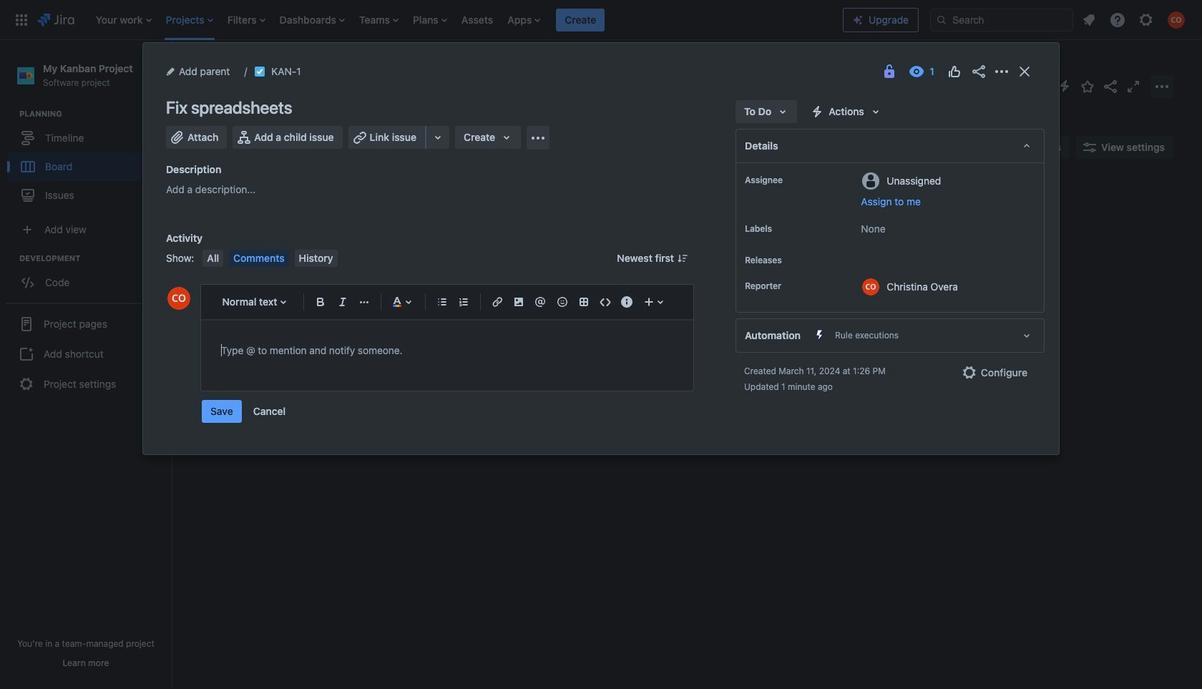 Task type: vqa. For each thing, say whether or not it's contained in the screenshot.
LIST FORMATING GROUP
yes



Task type: describe. For each thing, give the bounding box(es) containing it.
1 list item from the left
[[91, 0, 156, 40]]

sidebar element
[[0, 40, 172, 689]]

info panel image
[[618, 293, 635, 311]]

Comment - Main content area, start typing to enter text. text field
[[221, 342, 673, 359]]

2 list item from the left
[[161, 0, 217, 40]]

close image
[[1016, 63, 1033, 80]]

italic ⌘i image
[[334, 293, 351, 311]]

bullet list ⌘⇧8 image
[[434, 293, 451, 311]]

Search this board text field
[[201, 135, 268, 160]]

actions image
[[993, 63, 1010, 80]]

enter full screen image
[[1125, 78, 1142, 95]]

2 heading from the top
[[19, 253, 171, 264]]

1 horizontal spatial list
[[1076, 7, 1194, 33]]

4 list item from the left
[[275, 0, 349, 40]]

bold ⌘b image
[[312, 293, 330, 311]]

text formatting group
[[310, 291, 375, 313]]

automation element
[[736, 318, 1045, 353]]

list formating group
[[431, 291, 475, 313]]

0 vertical spatial task image
[[254, 66, 266, 77]]

add app image
[[530, 129, 547, 146]]

6 list item from the left
[[409, 0, 451, 40]]

0 horizontal spatial task image
[[213, 259, 224, 270]]



Task type: locate. For each thing, give the bounding box(es) containing it.
numbered list ⌘⇧7 image
[[455, 293, 472, 311]]

labels pin to top. only you can see pinned fields. image
[[775, 223, 786, 235]]

group
[[7, 108, 171, 214], [7, 253, 171, 301], [6, 303, 166, 404], [202, 400, 294, 423]]

3 list item from the left
[[223, 0, 270, 40]]

heading
[[19, 108, 171, 120], [19, 253, 171, 264]]

1 vertical spatial task image
[[213, 259, 224, 270]]

1 vertical spatial heading
[[19, 253, 171, 264]]

0 horizontal spatial list
[[89, 0, 843, 40]]

5 list item from the left
[[355, 0, 403, 40]]

link ⌘k image
[[489, 293, 506, 311]]

add people image
[[352, 139, 369, 156]]

8 list item from the left
[[556, 0, 605, 40]]

7 list item from the left
[[503, 0, 545, 40]]

1 horizontal spatial task image
[[254, 66, 266, 77]]

dialog
[[143, 43, 1059, 454]]

banner
[[0, 0, 1202, 40]]

list
[[89, 0, 843, 40], [1076, 7, 1194, 33]]

0 vertical spatial heading
[[19, 108, 171, 120]]

1 heading from the top
[[19, 108, 171, 120]]

primary element
[[9, 0, 843, 40]]

table ⇧⌥t image
[[575, 293, 592, 311]]

None search field
[[930, 8, 1073, 31]]

assignee pin to top. only you can see pinned fields. image
[[786, 175, 797, 186]]

jira image
[[37, 11, 74, 28], [37, 11, 74, 28]]

mention @ image
[[532, 293, 549, 311]]

star kan board image
[[1079, 78, 1096, 95]]

emoji : image
[[554, 293, 571, 311]]

task image
[[254, 66, 266, 77], [213, 259, 224, 270]]

details element
[[736, 129, 1045, 163]]

code snippet ``` image
[[597, 293, 614, 311]]

copy link to issue image
[[298, 65, 310, 77]]

Search field
[[930, 8, 1073, 31]]

vote options: no one has voted for this issue yet. image
[[946, 63, 963, 80]]

list item
[[91, 0, 156, 40], [161, 0, 217, 40], [223, 0, 270, 40], [275, 0, 349, 40], [355, 0, 403, 40], [409, 0, 451, 40], [503, 0, 545, 40], [556, 0, 605, 40]]

reporter pin to top. only you can see pinned fields. image
[[784, 281, 796, 292]]

more formatting image
[[356, 293, 373, 311]]

search image
[[936, 14, 947, 25]]

add image, video, or file image
[[510, 293, 528, 311]]

link web pages and more image
[[429, 129, 447, 146]]

menu bar
[[200, 250, 340, 267]]



